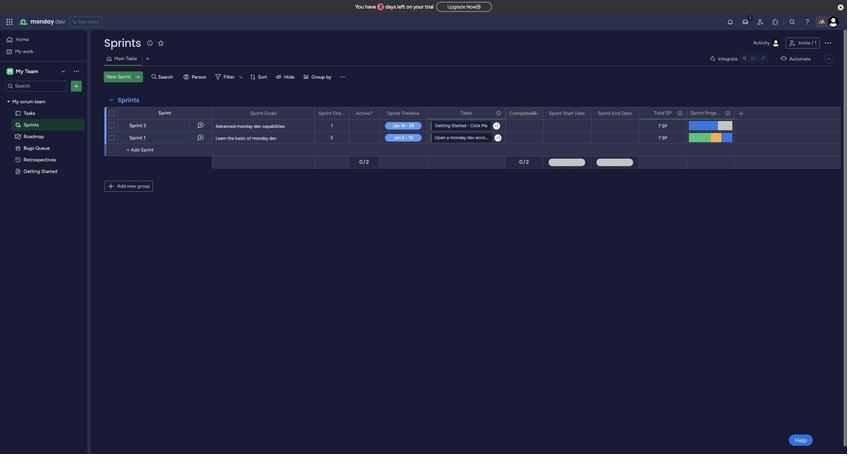 Task type: describe. For each thing, give the bounding box(es) containing it.
public board image for tasks
[[15, 110, 21, 117]]

sprint 1
[[129, 135, 146, 141]]

plans
[[88, 19, 99, 25]]

progress
[[705, 110, 724, 116]]

dev down the "-"
[[467, 135, 475, 140]]

add view image
[[146, 56, 149, 61]]

new
[[127, 183, 136, 189]]

now
[[466, 4, 476, 10]]

roadmap
[[24, 134, 44, 139]]

sprint for sprint goals
[[250, 110, 263, 116]]

invite members image
[[757, 18, 764, 25]]

sprints for the bottom sprints "field"
[[118, 96, 139, 104]]

Total SP field
[[653, 109, 673, 117]]

me
[[481, 123, 488, 128]]

total
[[654, 110, 665, 116]]

menu image
[[340, 74, 347, 80]]

group by button
[[301, 72, 336, 82]]

retrospectives
[[24, 157, 56, 163]]

2 0 / 2 from the left
[[519, 159, 529, 165]]

sprint 2
[[129, 123, 146, 129]]

column information image
[[496, 110, 501, 116]]

end
[[612, 110, 621, 116]]

group by
[[312, 74, 332, 80]]

monday right a
[[450, 135, 466, 140]]

monday dev
[[30, 18, 65, 26]]

capabilities
[[262, 124, 285, 129]]

sprints for the top sprints "field"
[[104, 35, 141, 51]]

options image
[[73, 83, 80, 90]]

main
[[114, 56, 125, 62]]

maria williams image
[[828, 16, 839, 27]]

home button
[[4, 34, 74, 45]]

Search field
[[157, 72, 177, 82]]

sort button
[[247, 72, 271, 82]]

caret down image
[[7, 99, 10, 104]]

0 horizontal spatial /
[[363, 159, 365, 165]]

0 horizontal spatial 1
[[144, 135, 146, 141]]

Completed? field
[[508, 110, 538, 117]]

dev down sprint goals field
[[254, 124, 261, 129]]

person button
[[181, 72, 211, 82]]

collapse board header image
[[826, 56, 832, 62]]

sprint for sprint
[[158, 110, 171, 116]]

Active? field
[[354, 110, 374, 117]]

monday up 'home' button
[[30, 18, 54, 26]]

getting started
[[24, 169, 57, 174]]

dapulse integrations image
[[710, 56, 715, 61]]

team
[[34, 99, 45, 105]]

sprint inside button
[[118, 74, 131, 80]]

total sp
[[654, 110, 672, 116]]

public board image for getting started
[[15, 168, 21, 175]]

you have 2 days left on your trial
[[355, 4, 434, 10]]

open
[[435, 135, 446, 140]]

m
[[8, 68, 12, 74]]

arrow down image
[[237, 73, 245, 81]]

activity button
[[751, 38, 783, 49]]

learn
[[216, 136, 227, 141]]

help button
[[789, 435, 813, 446]]

search everything image
[[789, 18, 796, 25]]

my for my team
[[16, 68, 23, 74]]

1 horizontal spatial 1
[[331, 123, 333, 128]]

sprint progress
[[691, 110, 724, 116]]

sprint end date
[[598, 110, 632, 116]]

add new group button
[[104, 181, 153, 192]]

sprint timeline
[[387, 110, 419, 116]]

sprint order
[[319, 110, 345, 116]]

1 vertical spatial sprints field
[[116, 96, 141, 105]]

Sprint Order field
[[317, 110, 347, 117]]

-
[[468, 123, 469, 128]]

getting for getting started - click me
[[435, 123, 450, 128]]

upgrade
[[448, 4, 465, 10]]

0 vertical spatial sprints field
[[102, 35, 143, 51]]

2 7 sp from the top
[[658, 136, 667, 141]]

sprint for sprint progress
[[691, 110, 704, 116]]

work
[[23, 48, 33, 54]]

group
[[312, 74, 325, 80]]

my team
[[16, 68, 38, 74]]

sort
[[258, 74, 267, 80]]

+ Add Sprint text field
[[121, 146, 209, 154]]

help
[[795, 437, 807, 444]]

Sprint Goals field
[[249, 110, 278, 117]]

learn the basic of monday dev
[[216, 136, 277, 141]]

team
[[25, 68, 38, 74]]

2 0 from the left
[[519, 159, 523, 165]]

see plans button
[[69, 17, 102, 27]]

sprint goals
[[250, 110, 277, 116]]

hide
[[284, 74, 294, 80]]

by
[[326, 74, 332, 80]]

Sprint End Date field
[[596, 110, 634, 117]]

timeline
[[402, 110, 419, 116]]

/ inside button
[[812, 40, 814, 46]]

invite / 1 button
[[786, 38, 820, 49]]

filter
[[224, 74, 234, 80]]

completed?
[[510, 110, 536, 116]]

autopilot image
[[781, 54, 787, 63]]

date for sprint end date
[[622, 110, 632, 116]]

2 7 from the top
[[658, 136, 661, 141]]

upgrade now link
[[436, 2, 492, 12]]

table
[[126, 56, 137, 62]]

see plans
[[79, 19, 99, 25]]

Tasks field
[[459, 109, 474, 117]]

monday up learn the basic of monday dev
[[237, 124, 253, 129]]

basic
[[235, 136, 246, 141]]

sprint start date
[[549, 110, 585, 116]]

dev down capabilities
[[269, 136, 277, 141]]

bugs queue
[[24, 145, 50, 151]]

my work
[[15, 48, 33, 54]]

workspace options image
[[73, 68, 80, 75]]

sp inside field
[[666, 110, 672, 116]]

account
[[476, 135, 492, 140]]

sprints inside list box
[[24, 122, 39, 128]]

1 7 sp from the top
[[658, 124, 667, 129]]

my for my scrum team
[[12, 99, 19, 105]]

dapulse rightstroke image
[[476, 4, 481, 10]]

scrum
[[20, 99, 33, 105]]

trial
[[425, 4, 434, 10]]

1 0 from the left
[[359, 159, 363, 165]]

1 image
[[747, 14, 753, 22]]



Task type: locate. For each thing, give the bounding box(es) containing it.
2
[[379, 4, 382, 10], [144, 123, 146, 129], [331, 135, 333, 140], [366, 159, 369, 165], [526, 159, 529, 165]]

1 horizontal spatial getting
[[435, 123, 450, 128]]

1 7 from the top
[[658, 124, 661, 129]]

monday right "of"
[[252, 136, 268, 141]]

1 horizontal spatial column information image
[[725, 110, 731, 116]]

tasks inside list box
[[24, 110, 35, 116]]

sp
[[666, 110, 672, 116], [662, 124, 667, 129], [662, 136, 667, 141]]

activity
[[754, 40, 770, 46]]

started inside list box
[[41, 169, 57, 174]]

1 date from the left
[[575, 110, 585, 116]]

sprints inside "field"
[[118, 96, 139, 104]]

start
[[563, 110, 574, 116]]

add new group
[[117, 183, 150, 189]]

0 horizontal spatial 0 / 2
[[359, 159, 369, 165]]

getting started - click me
[[435, 123, 488, 128]]

have
[[365, 4, 376, 10]]

sprints field down angle down image
[[116, 96, 141, 105]]

of
[[247, 136, 251, 141]]

1 vertical spatial sprints
[[118, 96, 139, 104]]

started for getting started - click me
[[452, 123, 466, 128]]

1 horizontal spatial 0
[[519, 159, 523, 165]]

sprint for sprint start date
[[549, 110, 562, 116]]

goals
[[264, 110, 277, 116]]

getting inside list box
[[24, 169, 40, 174]]

Sprint Start Date field
[[547, 110, 587, 117]]

0 vertical spatial 1
[[815, 40, 817, 46]]

0
[[359, 159, 363, 165], [519, 159, 523, 165]]

column information image for sp
[[677, 110, 683, 116]]

1 0 / 2 from the left
[[359, 159, 369, 165]]

getting down retrospectives
[[24, 169, 40, 174]]

column information image for progress
[[725, 110, 731, 116]]

apps image
[[772, 18, 779, 25]]

home
[[16, 37, 29, 42]]

dev
[[55, 18, 65, 26], [254, 124, 261, 129], [467, 135, 475, 140], [269, 136, 277, 141]]

0 vertical spatial started
[[452, 123, 466, 128]]

workspace image
[[7, 68, 13, 75]]

getting
[[435, 123, 450, 128], [24, 169, 40, 174]]

the
[[228, 136, 234, 141]]

my left work
[[15, 48, 22, 54]]

Search in workspace field
[[14, 82, 57, 90]]

getting for getting started
[[24, 169, 40, 174]]

2 horizontal spatial /
[[812, 40, 814, 46]]

my scrum team
[[12, 99, 45, 105]]

2 vertical spatial my
[[12, 99, 19, 105]]

queue
[[35, 145, 50, 151]]

0 horizontal spatial started
[[41, 169, 57, 174]]

2 column information image from the left
[[725, 110, 731, 116]]

inbox image
[[742, 18, 749, 25]]

my inside button
[[15, 48, 22, 54]]

active?
[[356, 110, 372, 116]]

2 vertical spatial sp
[[662, 136, 667, 141]]

person
[[192, 74, 206, 80]]

0 vertical spatial my
[[15, 48, 22, 54]]

sprints down angle down image
[[118, 96, 139, 104]]

days
[[385, 4, 396, 10]]

column information image
[[677, 110, 683, 116], [725, 110, 731, 116]]

you
[[355, 4, 364, 10]]

0 vertical spatial 7
[[658, 124, 661, 129]]

0 vertical spatial 7 sp
[[658, 124, 667, 129]]

workspace selection element
[[7, 67, 39, 75]]

1
[[815, 40, 817, 46], [331, 123, 333, 128], [144, 135, 146, 141]]

public board image
[[15, 110, 21, 117], [15, 168, 21, 175]]

add to favorites image
[[157, 40, 164, 46]]

options image
[[824, 39, 832, 47]]

list box containing my scrum team
[[0, 94, 87, 270]]

sprint for sprint 1
[[129, 135, 142, 141]]

Sprint Timeline field
[[386, 110, 421, 117]]

upgrade now
[[448, 4, 476, 10]]

1 inside button
[[815, 40, 817, 46]]

date right 'end'
[[622, 110, 632, 116]]

1 vertical spatial 1
[[331, 123, 333, 128]]

advanced monday dev capabilities
[[216, 124, 285, 129]]

Sprints field
[[102, 35, 143, 51], [116, 96, 141, 105]]

1 vertical spatial my
[[16, 68, 23, 74]]

help image
[[804, 18, 811, 25]]

sprint for sprint timeline
[[387, 110, 400, 116]]

0 vertical spatial public board image
[[15, 110, 21, 117]]

0 horizontal spatial 0
[[359, 159, 363, 165]]

sprints field up main table button
[[102, 35, 143, 51]]

on
[[406, 4, 412, 10]]

dapulse close image
[[838, 4, 844, 11]]

tasks up the "-"
[[461, 110, 472, 116]]

click
[[471, 123, 480, 128]]

new
[[106, 74, 116, 80]]

tasks inside field
[[461, 110, 472, 116]]

1 vertical spatial getting
[[24, 169, 40, 174]]

public board image down scrum
[[15, 110, 21, 117]]

order
[[333, 110, 345, 116]]

my for my work
[[15, 48, 22, 54]]

0 vertical spatial sprints
[[104, 35, 141, 51]]

left
[[397, 4, 405, 10]]

started for getting started
[[41, 169, 57, 174]]

0 horizontal spatial getting
[[24, 169, 40, 174]]

your
[[414, 4, 424, 10]]

main table
[[114, 56, 137, 62]]

2 vertical spatial 1
[[144, 135, 146, 141]]

0 horizontal spatial date
[[575, 110, 585, 116]]

add
[[117, 183, 126, 189]]

1 horizontal spatial /
[[523, 159, 525, 165]]

my right workspace icon
[[16, 68, 23, 74]]

1 down sprint order field at top left
[[331, 123, 333, 128]]

1 vertical spatial sp
[[662, 124, 667, 129]]

invite
[[799, 40, 811, 46]]

2 date from the left
[[622, 110, 632, 116]]

sprints
[[104, 35, 141, 51], [118, 96, 139, 104], [24, 122, 39, 128]]

open a monday dev account
[[435, 135, 492, 140]]

main table button
[[104, 53, 142, 64]]

1 horizontal spatial tasks
[[461, 110, 472, 116]]

1 vertical spatial public board image
[[15, 168, 21, 175]]

invite / 1
[[799, 40, 817, 46]]

new sprint
[[106, 74, 131, 80]]

date right start
[[575, 110, 585, 116]]

list box
[[0, 94, 87, 270]]

7
[[658, 124, 661, 129], [658, 136, 661, 141]]

sprint for sprint order
[[319, 110, 332, 116]]

advanced
[[216, 124, 236, 129]]

my inside list box
[[12, 99, 19, 105]]

2 horizontal spatial 1
[[815, 40, 817, 46]]

bugs
[[24, 145, 34, 151]]

sprint for sprint end date
[[598, 110, 611, 116]]

see
[[79, 19, 87, 25]]

started down retrospectives
[[41, 169, 57, 174]]

/
[[812, 40, 814, 46], [363, 159, 365, 165], [523, 159, 525, 165]]

1 vertical spatial 7 sp
[[658, 136, 667, 141]]

sprint for sprint 2
[[129, 123, 142, 129]]

my work button
[[4, 46, 74, 57]]

getting up open
[[435, 123, 450, 128]]

v2 search image
[[152, 73, 157, 81]]

1 horizontal spatial 0 / 2
[[519, 159, 529, 165]]

1 column information image from the left
[[677, 110, 683, 116]]

1 public board image from the top
[[15, 110, 21, 117]]

column information image right progress
[[725, 110, 731, 116]]

hide button
[[273, 72, 299, 82]]

angle down image
[[137, 74, 140, 80]]

Sprint Progress field
[[689, 109, 724, 117]]

1 horizontal spatial date
[[622, 110, 632, 116]]

filter button
[[213, 72, 245, 82]]

option
[[0, 96, 87, 97]]

automate
[[790, 56, 811, 62]]

0 horizontal spatial column information image
[[677, 110, 683, 116]]

sprints up "roadmap"
[[24, 122, 39, 128]]

1 vertical spatial started
[[41, 169, 57, 174]]

0 / 2
[[359, 159, 369, 165], [519, 159, 529, 165]]

new sprint button
[[104, 72, 133, 82]]

tasks down my scrum team
[[24, 110, 35, 116]]

1 right invite
[[815, 40, 817, 46]]

1 vertical spatial 7
[[658, 136, 661, 141]]

dev left see
[[55, 18, 65, 26]]

sprints up main table button
[[104, 35, 141, 51]]

0 vertical spatial getting
[[435, 123, 450, 128]]

date for sprint start date
[[575, 110, 585, 116]]

1 down sprint 2
[[144, 135, 146, 141]]

tasks
[[461, 110, 472, 116], [24, 110, 35, 116]]

0 horizontal spatial tasks
[[24, 110, 35, 116]]

public board image left getting started
[[15, 168, 21, 175]]

started left the "-"
[[452, 123, 466, 128]]

integrate
[[718, 56, 738, 62]]

monday
[[30, 18, 54, 26], [237, 124, 253, 129], [450, 135, 466, 140], [252, 136, 268, 141]]

select product image
[[6, 18, 13, 25]]

show board description image
[[146, 40, 154, 47]]

a
[[447, 135, 449, 140]]

my right 'caret down' icon
[[12, 99, 19, 105]]

2 vertical spatial sprints
[[24, 122, 39, 128]]

group
[[137, 183, 150, 189]]

notifications image
[[727, 18, 734, 25]]

column information image right 'total sp' field in the right top of the page
[[677, 110, 683, 116]]

2 public board image from the top
[[15, 168, 21, 175]]

my inside the "workspace selection" element
[[16, 68, 23, 74]]

0 vertical spatial sp
[[666, 110, 672, 116]]

1 horizontal spatial started
[[452, 123, 466, 128]]

date
[[575, 110, 585, 116], [622, 110, 632, 116]]



Task type: vqa. For each thing, say whether or not it's contained in the screenshot.
middle Sprints
yes



